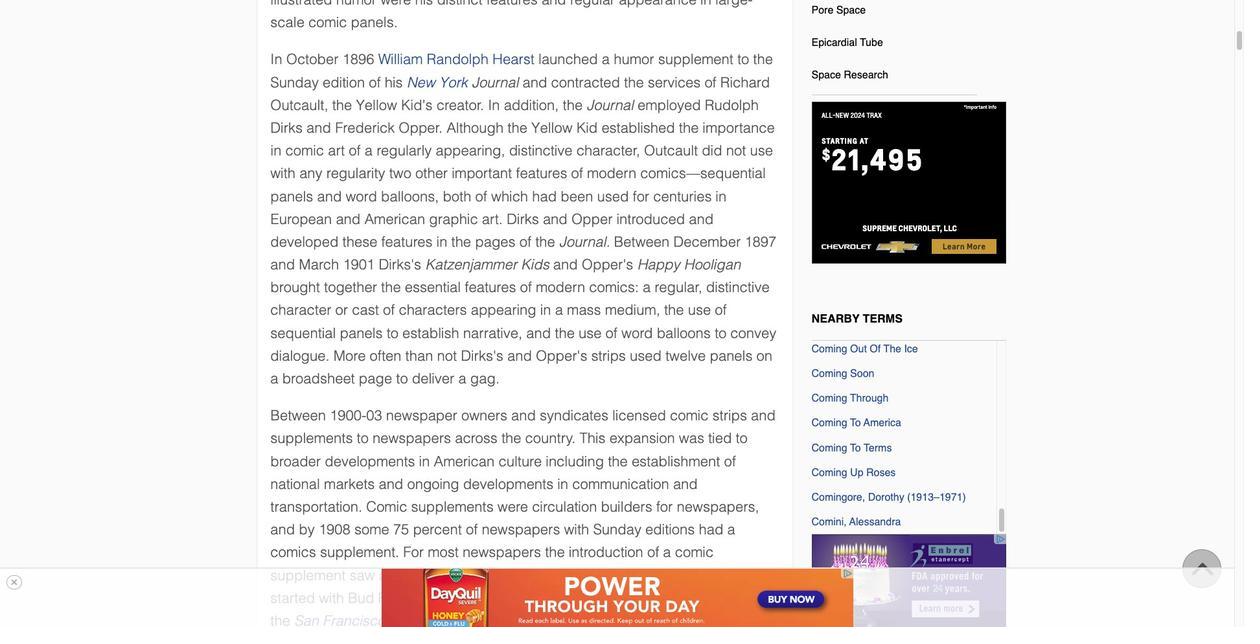 Task type: vqa. For each thing, say whether or not it's contained in the screenshot.
modern in the employed Rudolph Dirks and Frederick Opper. Although the Yellow Kid established the importance in comic art of a regularly appearing, distinctive character, Outcault did not use with any regularity two other important features of modern comics—sequential panels and word balloons, both of which had been used for centuries in European and American graphic art. Dirks and Opper introduced and developed these features in the pages of the
yes



Task type: locate. For each thing, give the bounding box(es) containing it.
1 vertical spatial features
[[381, 234, 433, 250]]

brought
[[271, 280, 320, 296]]

of right out
[[870, 344, 881, 355]]

for inside employed rudolph dirks and frederick opper. although the yellow kid established the importance in comic art of a regularly appearing, distinctive character, outcault did not use with any regularity two other important features of modern comics—sequential panels and word balloons, both of which had been used for centuries in european and american graphic art. dirks and opper introduced and developed these features in the pages of the
[[633, 188, 650, 205]]

a inside employed rudolph dirks and frederick opper. although the yellow kid established the importance in comic art of a regularly appearing, distinctive character, outcault did not use with any regularity two other important features of modern comics—sequential panels and word balloons, both of which had been used for centuries in european and american graphic art. dirks and opper introduced and developed these features in the pages of the
[[365, 143, 373, 159]]

2 coming from the top
[[812, 368, 848, 380]]

comic up the strips,
[[675, 545, 714, 561]]

0 vertical spatial strips
[[592, 348, 626, 364]]

2 horizontal spatial use
[[750, 143, 773, 159]]

coming for coming to terms
[[812, 443, 848, 454]]

coming through
[[812, 393, 889, 405]]

1 vertical spatial use
[[688, 302, 711, 319]]

terms
[[863, 312, 903, 325]]

broadsheet
[[282, 371, 355, 387]]

a left rise
[[379, 568, 387, 584]]

of up published
[[589, 568, 601, 584]]

to
[[738, 51, 750, 68], [387, 325, 399, 341], [715, 325, 727, 341], [396, 371, 408, 387], [851, 418, 861, 429], [357, 431, 369, 447], [736, 431, 748, 447], [851, 443, 861, 454]]

1 vertical spatial yellow
[[532, 120, 573, 136]]

for inside between 1900-03 newspaper owners and syndicates licensed comic strips and supplements to newspapers across the country. this expansion was tied to broader developments in american culture including the establishment of national markets and ongoing developments in communication and transportation. comic supplements were circulation builders for newspapers, and by 1908 some 75 percent of newspapers with sunday editions had a comics supplement. for most newspapers the introduction of a comic supplement saw a rise in sales. the development of daily comic strips, which started with bud fischer's
[[657, 499, 673, 515]]

tube
[[860, 37, 883, 48]]

1 horizontal spatial yellow
[[532, 120, 573, 136]]

on
[[757, 348, 773, 364]]

deliver
[[412, 371, 455, 387]]

to up often
[[387, 325, 399, 341]]

features inside brought together the essential features of modern comics: a regular, distinctive character or cast of characters appearing in a mass medium, the use of sequential panels to establish narrative, and the use of word balloons to convey dialogue. more often than not dirks's and opper's strips used twelve panels on a broadsheet page to deliver a gag.
[[465, 280, 516, 296]]

medium,
[[605, 302, 661, 319]]

dirks's inside brought together the essential features of modern comics: a regular, distinctive character or cast of characters appearing in a mass medium, the use of sequential panels to establish narrative, and the use of word balloons to convey dialogue. more often than not dirks's and opper's strips used twelve panels on a broadsheet page to deliver a gag.
[[461, 348, 504, 364]]

1 vertical spatial between
[[271, 408, 326, 424]]

1 vertical spatial in
[[488, 97, 500, 113]]

dirks's
[[379, 257, 421, 273], [461, 348, 504, 364]]

0 vertical spatial sunday
[[271, 74, 319, 90]]

newspapers down were in the left bottom of the page
[[482, 522, 560, 538]]

in left october
[[271, 51, 282, 68]]

features up been
[[516, 166, 568, 182]]

between down the broadsheet
[[271, 408, 326, 424]]

0 vertical spatial space
[[837, 4, 866, 16]]

in right rise
[[418, 568, 429, 584]]

epicardial
[[812, 37, 858, 48]]

balloons,
[[381, 188, 439, 205]]

0 vertical spatial which
[[491, 188, 528, 205]]

0 horizontal spatial supplement
[[271, 568, 346, 584]]

introduced
[[617, 211, 685, 227]]

comic
[[366, 499, 407, 515]]

1 vertical spatial developments
[[463, 476, 554, 493]]

distinctive down addition,
[[509, 143, 573, 159]]

and down establishment
[[673, 476, 698, 493]]

0 horizontal spatial used
[[597, 188, 629, 205]]

in left mass
[[540, 302, 551, 319]]

word inside employed rudolph dirks and frederick opper. although the yellow kid established the importance in comic art of a regularly appearing, distinctive character, outcault did not use with any regularity two other important features of modern comics—sequential panels and word balloons, both of which had been used for centuries in european and american graphic art. dirks and opper introduced and developed these features in the pages of the
[[346, 188, 377, 205]]

supplements up broader
[[271, 431, 353, 447]]

newspapers up the the
[[463, 545, 541, 561]]

5 coming from the top
[[812, 443, 848, 454]]

1 horizontal spatial supplement
[[658, 51, 734, 68]]

or
[[336, 302, 348, 319]]

0 horizontal spatial with
[[271, 166, 296, 182]]

and up brought
[[271, 257, 295, 273]]

2 vertical spatial use
[[579, 325, 602, 341]]

and down appearing
[[527, 325, 551, 341]]

1 vertical spatial supplement
[[271, 568, 346, 584]]

which inside employed rudolph dirks and frederick opper. although the yellow kid established the importance in comic art of a regularly appearing, distinctive character, outcault did not use with any regularity two other important features of modern comics—sequential panels and word balloons, both of which had been used for centuries in european and american graphic art. dirks and opper introduced and developed these features in the pages of the
[[491, 188, 528, 205]]

1 coming from the top
[[812, 344, 848, 355]]

in inside and contracted the services of richard outcault, the yellow kid's creator. in addition, the
[[488, 97, 500, 113]]

1 horizontal spatial dirks
[[507, 211, 539, 227]]

a left humor
[[602, 51, 610, 68]]

saw
[[350, 568, 375, 584]]

yellow inside employed rudolph dirks and frederick opper. although the yellow kid established the importance in comic art of a regularly appearing, distinctive character, outcault did not use with any regularity two other important features of modern comics—sequential panels and word balloons, both of which had been used for centuries in european and american graphic art. dirks and opper introduced and developed these features in the pages of the
[[532, 120, 573, 136]]

katzenjammer kids and opper's happy hooligan
[[425, 257, 741, 273]]

1 horizontal spatial not
[[727, 143, 746, 159]]

page
[[359, 371, 392, 387]]

not up the deliver
[[437, 348, 457, 364]]

with down circulation
[[564, 522, 589, 538]]

0 vertical spatial dirks's
[[379, 257, 421, 273]]

yellow up frederick
[[356, 97, 397, 113]]

0 vertical spatial journal
[[472, 74, 519, 90]]

strips
[[592, 348, 626, 364], [713, 408, 747, 424]]

opper's inside brought together the essential features of modern comics: a regular, distinctive character or cast of characters appearing in a mass medium, the use of sequential panels to establish narrative, and the use of word balloons to convey dialogue. more often than not dirks's and opper's strips used twelve panels on a broadsheet page to deliver a gag.
[[536, 348, 588, 364]]

to up the richard
[[738, 51, 750, 68]]

1897
[[745, 234, 777, 250]]

comic up november
[[638, 568, 677, 584]]

sunday up outcault,
[[271, 74, 319, 90]]

comics:
[[589, 280, 639, 296]]

1 vertical spatial space
[[812, 69, 841, 81]]

0 horizontal spatial had
[[532, 188, 557, 205]]

between 1900-03 newspaper owners and syndicates licensed comic strips and supplements to newspapers across the country. this expansion was tied to broader developments in american culture including the establishment of national markets and ongoing developments in communication and transportation. comic supplements were circulation builders for newspapers, and by 1908 some 75 percent of newspapers with sunday editions had a comics supplement. for most newspapers the introduction of a comic supplement saw a rise in sales. the development of daily comic strips, which started with bud fischer's
[[271, 408, 776, 607]]

distinctive inside employed rudolph dirks and frederick opper. although the yellow kid established the importance in comic art of a regularly appearing, distinctive character, outcault did not use with any regularity two other important features of modern comics—sequential panels and word balloons, both of which had been used for centuries in european and american graphic art. dirks and opper introduced and developed these features in the pages of the
[[509, 143, 573, 159]]

0 vertical spatial in
[[271, 51, 282, 68]]

yellow
[[356, 97, 397, 113], [532, 120, 573, 136]]

0 vertical spatial distinctive
[[509, 143, 573, 159]]

dirks right art.
[[507, 211, 539, 227]]

broader
[[271, 454, 321, 470]]

which inside between 1900-03 newspaper owners and syndicates licensed comic strips and supplements to newspapers across the country. this expansion was tied to broader developments in american culture including the establishment of national markets and ongoing developments in communication and transportation. comic supplements were circulation builders for newspapers, and by 1908 some 75 percent of newspapers with sunday editions had a comics supplement. for most newspapers the introduction of a comic supplement saw a rise in sales. the development of daily comic strips, which started with bud fischer's
[[723, 568, 760, 584]]

0 horizontal spatial use
[[579, 325, 602, 341]]

use inside employed rudolph dirks and frederick opper. although the yellow kid established the importance in comic art of a regularly appearing, distinctive character, outcault did not use with any regularity two other important features of modern comics—sequential panels and word balloons, both of which had been used for centuries in european and american graphic art. dirks and opper introduced and developed these features in the pages of the
[[750, 143, 773, 159]]

circulation
[[532, 499, 597, 515]]

pore space
[[812, 4, 866, 16]]

december
[[674, 234, 741, 250]]

coming
[[812, 344, 848, 355], [812, 368, 848, 380], [812, 393, 848, 405], [812, 418, 848, 429], [812, 443, 848, 454], [812, 467, 848, 479]]

0 horizontal spatial for
[[633, 188, 650, 205]]

modern
[[587, 166, 637, 182], [536, 280, 586, 296]]

panels down 'cast'
[[340, 325, 383, 341]]

were
[[498, 499, 528, 515]]

0 horizontal spatial which
[[491, 188, 528, 205]]

yellow inside and contracted the services of richard outcault, the yellow kid's creator. in addition, the
[[356, 97, 397, 113]]

kid's
[[401, 97, 433, 113]]

0 horizontal spatial between
[[271, 408, 326, 424]]

features down 'balloons,'
[[381, 234, 433, 250]]

coming soon
[[812, 368, 875, 380]]

1 vertical spatial supplements
[[411, 499, 494, 515]]

0 vertical spatial word
[[346, 188, 377, 205]]

comics—sequential
[[641, 166, 766, 182]]

between down introduced
[[614, 234, 670, 250]]

3 coming from the top
[[812, 393, 848, 405]]

0 vertical spatial use
[[750, 143, 773, 159]]

between inside between 1900-03 newspaper owners and syndicates licensed comic strips and supplements to newspapers across the country. this expansion was tied to broader developments in american culture including the establishment of national markets and ongoing developments in communication and transportation. comic supplements were circulation builders for newspapers, and by 1908 some 75 percent of newspapers with sunday editions had a comics supplement. for most newspapers the introduction of a comic supplement saw a rise in sales. the development of daily comic strips, which started with bud fischer's
[[271, 408, 326, 424]]

pore
[[812, 4, 834, 16]]

supplement down comics
[[271, 568, 346, 584]]

distinctive inside brought together the essential features of modern comics: a regular, distinctive character or cast of characters appearing in a mass medium, the use of sequential panels to establish narrative, and the use of word balloons to convey dialogue. more often than not dirks's and opper's strips used twelve panels on a broadsheet page to deliver a gag.
[[707, 280, 770, 296]]

supplement up services
[[658, 51, 734, 68]]

pore space link
[[812, 0, 866, 26]]

sunday inside launched a humor supplement to the sunday edition of his
[[271, 74, 319, 90]]

used left twelve
[[630, 348, 662, 364]]

1 horizontal spatial strips
[[713, 408, 747, 424]]

modern inside employed rudolph dirks and frederick opper. although the yellow kid established the importance in comic art of a regularly appearing, distinctive character, outcault did not use with any regularity two other important features of modern comics—sequential panels and word balloons, both of which had been used for centuries in european and american graphic art. dirks and opper introduced and developed these features in the pages of the
[[587, 166, 637, 182]]

important
[[452, 166, 512, 182]]

0 vertical spatial supplements
[[271, 431, 353, 447]]

american down across
[[434, 454, 495, 470]]

centuries
[[654, 188, 712, 205]]

0 vertical spatial between
[[614, 234, 670, 250]]

1 vertical spatial dirks's
[[461, 348, 504, 364]]

distinctive down the hooligan
[[707, 280, 770, 296]]

coming out of the ice
[[812, 344, 918, 355]]

03
[[366, 408, 382, 424]]

use down mass
[[579, 325, 602, 341]]

american
[[365, 211, 425, 227], [434, 454, 495, 470]]

1 horizontal spatial had
[[699, 522, 724, 538]]

to left terms
[[851, 443, 861, 454]]

coming up coming soon link
[[812, 344, 848, 355]]

between for 1900-
[[271, 408, 326, 424]]

hearst
[[493, 51, 535, 68]]

outcault
[[644, 143, 698, 159]]

coming up coming up roses link
[[812, 443, 848, 454]]

coming up roses link
[[812, 463, 896, 480]]

0 horizontal spatial modern
[[536, 280, 586, 296]]

newspaper
[[386, 408, 458, 424]]

did
[[702, 143, 723, 159]]

editions
[[646, 522, 695, 538]]

comini, alessandra link
[[812, 513, 901, 529]]

journal up kid
[[587, 97, 634, 113]]

dirks's up essential
[[379, 257, 421, 273]]

of up kids
[[520, 234, 532, 250]]

comics
[[271, 545, 316, 561]]

these
[[343, 234, 378, 250]]

0 vertical spatial had
[[532, 188, 557, 205]]

1 horizontal spatial with
[[319, 590, 344, 607]]

introduction
[[569, 545, 644, 561]]

november
[[639, 590, 706, 607]]

nearby
[[812, 312, 860, 325]]

2 horizontal spatial panels
[[710, 348, 753, 364]]

ongoing
[[407, 476, 459, 493]]

epicardial tube
[[812, 37, 883, 48]]

kids
[[521, 257, 550, 273]]

0 horizontal spatial dirks
[[271, 120, 303, 136]]

0 vertical spatial used
[[597, 188, 629, 205]]

new york journal
[[407, 74, 519, 90]]

0 horizontal spatial american
[[365, 211, 425, 227]]

0 vertical spatial supplement
[[658, 51, 734, 68]]

in up circulation
[[558, 476, 569, 493]]

outcault,
[[271, 97, 328, 113]]

0 horizontal spatial in
[[271, 51, 282, 68]]

with inside employed rudolph dirks and frederick opper. although the yellow kid established the importance in comic art of a regularly appearing, distinctive character, outcault did not use with any regularity two other important features of modern comics—sequential panels and word balloons, both of which had been used for centuries in european and american graphic art. dirks and opper introduced and developed these features in the pages of the
[[271, 166, 296, 182]]

0 horizontal spatial word
[[346, 188, 377, 205]]

rudolph
[[705, 97, 759, 113]]

1 horizontal spatial in
[[488, 97, 500, 113]]

in inside brought together the essential features of modern comics: a regular, distinctive character or cast of characters appearing in a mass medium, the use of sequential panels to establish narrative, and the use of word balloons to convey dialogue. more often than not dirks's and opper's strips used twelve panels on a broadsheet page to deliver a gag.
[[540, 302, 551, 319]]

developments up markets
[[325, 454, 415, 470]]

0 vertical spatial yellow
[[356, 97, 397, 113]]

to left convey
[[715, 325, 727, 341]]

of left his
[[369, 74, 381, 90]]

a inside launched a humor supplement to the sunday edition of his
[[602, 51, 610, 68]]

employed
[[638, 97, 701, 113]]

4 coming from the top
[[812, 418, 848, 429]]

0 horizontal spatial yellow
[[356, 97, 397, 113]]

between for december
[[614, 234, 670, 250]]

of up rudolph
[[705, 74, 717, 90]]

appearing
[[471, 302, 537, 319]]

1 horizontal spatial used
[[630, 348, 662, 364]]

had inside between 1900-03 newspaper owners and syndicates licensed comic strips and supplements to newspapers across the country. this expansion was tied to broader developments in american culture including the establishment of national markets and ongoing developments in communication and transportation. comic supplements were circulation builders for newspapers, and by 1908 some 75 percent of newspapers with sunday editions had a comics supplement. for most newspapers the introduction of a comic supplement saw a rise in sales. the development of daily comic strips, which started with bud fischer's
[[699, 522, 724, 538]]

nearby terms
[[812, 312, 903, 325]]

0 vertical spatial american
[[365, 211, 425, 227]]

features up appearing
[[465, 280, 516, 296]]

for up the editions
[[657, 499, 673, 515]]

0 horizontal spatial panels
[[271, 188, 313, 205]]

1 vertical spatial newspapers
[[482, 522, 560, 538]]

supplements up percent at the bottom of page
[[411, 499, 494, 515]]

sunday
[[271, 74, 319, 90], [593, 522, 642, 538]]

any
[[300, 166, 323, 182]]

1 vertical spatial dirks
[[507, 211, 539, 227]]

0 vertical spatial with
[[271, 166, 296, 182]]

1 horizontal spatial use
[[688, 302, 711, 319]]

william randolph hearst link
[[378, 51, 535, 68]]

1 horizontal spatial sunday
[[593, 522, 642, 538]]

1 vertical spatial distinctive
[[707, 280, 770, 296]]

1 vertical spatial opper's
[[536, 348, 588, 364]]

0 vertical spatial developments
[[325, 454, 415, 470]]

by
[[299, 522, 315, 538]]

0 horizontal spatial distinctive
[[509, 143, 573, 159]]

and down been
[[543, 211, 568, 227]]

was
[[679, 431, 705, 447]]

2 vertical spatial panels
[[710, 348, 753, 364]]

1 vertical spatial strips
[[713, 408, 747, 424]]

the
[[474, 568, 497, 584]]

opper's down mass
[[536, 348, 588, 364]]

dirks's inside between december 1897 and march 1901 dirks's
[[379, 257, 421, 273]]

dirks's up gag.
[[461, 348, 504, 364]]

jeff,
[[499, 590, 526, 607]]

coming for coming to america
[[812, 418, 848, 429]]

the up development
[[545, 545, 565, 561]]

between inside between december 1897 and march 1901 dirks's
[[614, 234, 670, 250]]

1 horizontal spatial modern
[[587, 166, 637, 182]]

newspapers down newspaper
[[373, 431, 451, 447]]

strips,
[[681, 568, 719, 584]]

6 coming from the top
[[812, 467, 848, 479]]

supplement inside launched a humor supplement to the sunday edition of his
[[658, 51, 734, 68]]

0 vertical spatial panels
[[271, 188, 313, 205]]

0 vertical spatial modern
[[587, 166, 637, 182]]

richard
[[721, 74, 770, 90]]

supplements
[[271, 431, 353, 447], [411, 499, 494, 515]]

0 horizontal spatial sunday
[[271, 74, 319, 90]]

1 horizontal spatial journal
[[587, 97, 634, 113]]

strips up tied
[[713, 408, 747, 424]]

0 vertical spatial not
[[727, 143, 746, 159]]

bud
[[348, 590, 374, 607]]

1 vertical spatial had
[[699, 522, 724, 538]]

had down newspapers, at the right bottom of page
[[699, 522, 724, 538]]

sunday down builders
[[593, 522, 642, 538]]

1 horizontal spatial developments
[[463, 476, 554, 493]]

space down epicardial
[[812, 69, 841, 81]]

1 vertical spatial used
[[630, 348, 662, 364]]

opper's up comics: on the top
[[582, 257, 634, 273]]

1 horizontal spatial word
[[622, 325, 653, 341]]

coming for coming up roses
[[812, 467, 848, 479]]

features
[[516, 166, 568, 182], [381, 234, 433, 250], [465, 280, 516, 296]]

and
[[523, 74, 547, 90], [307, 120, 331, 136], [317, 188, 342, 205], [336, 211, 361, 227], [543, 211, 568, 227], [689, 211, 714, 227], [271, 257, 295, 273], [554, 257, 578, 273], [527, 325, 551, 341], [508, 348, 532, 364], [511, 408, 536, 424], [751, 408, 776, 424], [379, 476, 403, 493], [673, 476, 698, 493], [271, 522, 295, 538], [471, 590, 495, 607]]

0 horizontal spatial developments
[[325, 454, 415, 470]]

with left bud
[[319, 590, 344, 607]]

modern down character,
[[587, 166, 637, 182]]

1 horizontal spatial between
[[614, 234, 670, 250]]

panels inside employed rudolph dirks and frederick opper. although the yellow kid established the importance in comic art of a regularly appearing, distinctive character, outcault did not use with any regularity two other important features of modern comics—sequential panels and word balloons, both of which had been used for centuries in european and american graphic art. dirks and opper introduced and developed these features in the pages of the
[[271, 188, 313, 205]]

1 horizontal spatial american
[[434, 454, 495, 470]]

of down important in the left top of the page
[[476, 188, 487, 205]]

0 horizontal spatial not
[[437, 348, 457, 364]]

not inside employed rudolph dirks and frederick opper. although the yellow kid established the importance in comic art of a regularly appearing, distinctive character, outcault did not use with any regularity two other important features of modern comics—sequential panels and word balloons, both of which had been used for centuries in european and american graphic art. dirks and opper introduced and developed these features in the pages of the
[[727, 143, 746, 159]]

a down frederick
[[365, 143, 373, 159]]

comic inside employed rudolph dirks and frederick opper. although the yellow kid established the importance in comic art of a regularly appearing, distinctive character, outcault did not use with any regularity two other important features of modern comics—sequential panels and word balloons, both of which had been used for centuries in european and american graphic art. dirks and opper introduced and developed these features in the pages of the
[[286, 143, 324, 159]]

coming up coming through link
[[812, 368, 848, 380]]

1 vertical spatial sunday
[[593, 522, 642, 538]]

panels up the european
[[271, 188, 313, 205]]

1 horizontal spatial supplements
[[411, 499, 494, 515]]

the up the richard
[[754, 51, 773, 68]]

frederick
[[335, 120, 395, 136]]

coming for coming out of the ice
[[812, 344, 848, 355]]

word down regularity
[[346, 188, 377, 205]]

1 vertical spatial journal
[[587, 97, 634, 113]]

1 vertical spatial american
[[434, 454, 495, 470]]

advertisement region
[[812, 102, 1006, 264], [812, 535, 1006, 628], [382, 569, 853, 628]]

use down importance
[[750, 143, 773, 159]]

1 vertical spatial not
[[437, 348, 457, 364]]

space
[[837, 4, 866, 16], [812, 69, 841, 81]]

1 horizontal spatial which
[[723, 568, 760, 584]]

the down contracted
[[563, 97, 583, 113]]

builders
[[601, 499, 653, 515]]

journal down "hearst"
[[472, 74, 519, 90]]

coming soon link
[[812, 364, 875, 381]]

of
[[369, 74, 381, 90], [705, 74, 717, 90], [349, 143, 361, 159], [571, 166, 583, 182], [476, 188, 487, 205], [520, 234, 532, 250], [520, 280, 532, 296], [383, 302, 395, 319], [715, 302, 727, 319], [606, 325, 618, 341], [870, 344, 881, 355], [724, 454, 736, 470], [466, 522, 478, 538], [648, 545, 659, 561], [589, 568, 601, 584]]

developments
[[325, 454, 415, 470], [463, 476, 554, 493]]

with left any
[[271, 166, 296, 182]]

0 horizontal spatial dirks's
[[379, 257, 421, 273]]

1 vertical spatial word
[[622, 325, 653, 341]]

1 vertical spatial modern
[[536, 280, 586, 296]]

coming up coming to terms link
[[812, 418, 848, 429]]

1 vertical spatial with
[[564, 522, 589, 538]]

1 vertical spatial for
[[657, 499, 673, 515]]

character
[[271, 302, 332, 319]]

0 vertical spatial dirks
[[271, 120, 303, 136]]

graphic
[[429, 211, 478, 227]]

1 horizontal spatial panels
[[340, 325, 383, 341]]

development
[[501, 568, 585, 584]]

characters
[[399, 302, 467, 319]]

word down medium,
[[622, 325, 653, 341]]

1 horizontal spatial distinctive
[[707, 280, 770, 296]]

not down importance
[[727, 143, 746, 159]]



Task type: describe. For each thing, give the bounding box(es) containing it.
than
[[406, 348, 433, 364]]

new york link
[[407, 74, 468, 90]]

the down regular,
[[664, 302, 684, 319]]

and up country.
[[511, 408, 536, 424]]

the up the communication
[[608, 454, 628, 470]]

and inside between december 1897 and march 1901 dirks's
[[271, 257, 295, 273]]

and up art
[[307, 120, 331, 136]]

transportation.
[[271, 499, 362, 515]]

york
[[439, 74, 468, 90]]

opper
[[572, 211, 613, 227]]

mutt
[[439, 590, 467, 607]]

of up been
[[571, 166, 583, 182]]

a left gag.
[[459, 371, 467, 387]]

mass
[[567, 302, 601, 319]]

launched
[[539, 51, 598, 68]]

america
[[864, 418, 902, 429]]

ice
[[905, 344, 918, 355]]

been
[[561, 188, 593, 205]]

between december 1897 and march 1901 dirks's
[[271, 234, 777, 273]]

the down graphic
[[452, 234, 471, 250]]

and inside and contracted the services of richard outcault, the yellow kid's creator. in addition, the
[[523, 74, 547, 90]]

coming to terms
[[812, 443, 892, 454]]

had inside employed rudolph dirks and frederick opper. although the yellow kid established the importance in comic art of a regularly appearing, distinctive character, outcault did not use with any regularity two other important features of modern comics—sequential panels and word balloons, both of which had been used for centuries in european and american graphic art. dirks and opper introduced and developed these features in the pages of the
[[532, 188, 557, 205]]

0 vertical spatial newspapers
[[373, 431, 451, 447]]

of inside and contracted the services of richard outcault, the yellow kid's creator. in addition, the
[[705, 74, 717, 90]]

and up these at the left of page
[[336, 211, 361, 227]]

of right art
[[349, 143, 361, 159]]

of down the editions
[[648, 545, 659, 561]]

often
[[370, 348, 402, 364]]

some
[[355, 522, 389, 538]]

although
[[447, 120, 504, 136]]

and down the the
[[471, 590, 495, 607]]

in down graphic
[[437, 234, 448, 250]]

country.
[[525, 431, 576, 447]]

yellow for kid
[[532, 120, 573, 136]]

and up december
[[689, 211, 714, 227]]

the right together
[[381, 280, 401, 296]]

and down journal.
[[554, 257, 578, 273]]

2 horizontal spatial with
[[564, 522, 589, 538]]

coming to america
[[812, 418, 902, 429]]

the down mass
[[555, 325, 575, 341]]

new
[[407, 74, 435, 90]]

the up outcault
[[679, 120, 699, 136]]

essential
[[405, 280, 461, 296]]

regularly
[[377, 143, 432, 159]]

comingore,
[[812, 492, 866, 504]]

coming for coming soon
[[812, 368, 848, 380]]

a down newspapers, at the right bottom of page
[[728, 522, 736, 538]]

the down 'edition' at the left top
[[332, 97, 352, 113]]

supplement inside between 1900-03 newspaper owners and syndicates licensed comic strips and supplements to newspapers across the country. this expansion was tied to broader developments in american culture including the establishment of national markets and ongoing developments in communication and transportation. comic supplements were circulation builders for newspapers, and by 1908 some 75 percent of newspapers with sunday editions had a comics supplement. for most newspapers the introduction of a comic supplement saw a rise in sales. the development of daily comic strips, which started with bud fischer's
[[271, 568, 346, 584]]

2 vertical spatial with
[[319, 590, 344, 607]]

space inside the pore space link
[[837, 4, 866, 16]]

pages
[[475, 234, 516, 250]]

other
[[416, 166, 448, 182]]

the inside launched a humor supplement to the sunday edition of his
[[754, 51, 773, 68]]

first
[[530, 590, 553, 607]]

terms
[[864, 443, 892, 454]]

of down tied
[[724, 454, 736, 470]]

in down daily
[[624, 590, 635, 607]]

strips inside between 1900-03 newspaper owners and syndicates licensed comic strips and supplements to newspapers across the country. this expansion was tied to broader developments in american culture including the establishment of national markets and ongoing developments in communication and transportation. comic supplements were circulation builders for newspapers, and by 1908 some 75 percent of newspapers with sunday editions had a comics supplement. for most newspapers the introduction of a comic supplement saw a rise in sales. the development of daily comic strips, which started with bud fischer's
[[713, 408, 747, 424]]

of right percent at the bottom of page
[[466, 522, 478, 538]]

fischer's
[[378, 590, 435, 607]]

kid
[[577, 120, 598, 136]]

of inside launched a humor supplement to the sunday edition of his
[[369, 74, 381, 90]]

owners
[[462, 408, 508, 424]]

comingore, dorothy (1913–1971) link
[[812, 488, 966, 504]]

to down 03
[[357, 431, 369, 447]]

markets
[[324, 476, 375, 493]]

contracted
[[551, 74, 620, 90]]

0 horizontal spatial supplements
[[271, 431, 353, 447]]

1907
[[710, 590, 741, 607]]

coming up roses
[[812, 467, 896, 479]]

percent
[[413, 522, 462, 538]]

national
[[271, 476, 320, 493]]

1901
[[343, 257, 375, 273]]

up
[[851, 467, 864, 479]]

first published in november 1907 in the
[[271, 590, 756, 628]]

the up the "culture" on the left bottom of page
[[502, 431, 522, 447]]

in down outcault,
[[271, 143, 282, 159]]

coming to terms link
[[812, 439, 892, 455]]

and down on
[[751, 408, 776, 424]]

william
[[378, 51, 423, 68]]

for
[[403, 545, 424, 561]]

comini,
[[812, 517, 847, 529]]

0 horizontal spatial journal
[[472, 74, 519, 90]]

a down "dialogue." on the bottom left
[[271, 371, 278, 387]]

appearing,
[[436, 143, 505, 159]]

modern inside brought together the essential features of modern comics: a regular, distinctive character or cast of characters appearing in a mass medium, the use of sequential panels to establish narrative, and the use of word balloons to convey dialogue. more often than not dirks's and opper's strips used twelve panels on a broadsheet page to deliver a gag.
[[536, 280, 586, 296]]

dorothy
[[868, 492, 905, 504]]

the inside first published in november 1907 in the
[[271, 613, 290, 628]]

newspapers,
[[677, 499, 760, 515]]

dialogue.
[[271, 348, 330, 364]]

the down addition,
[[508, 120, 528, 136]]

the down humor
[[624, 74, 644, 90]]

balloons
[[657, 325, 711, 341]]

american inside employed rudolph dirks and frederick opper. although the yellow kid established the importance in comic art of a regularly appearing, distinctive character, outcault did not use with any regularity two other important features of modern comics—sequential panels and word balloons, both of which had been used for centuries in european and american graphic art. dirks and opper introduced and developed these features in the pages of the
[[365, 211, 425, 227]]

of down medium,
[[606, 325, 618, 341]]

in right 1907
[[745, 590, 756, 607]]

in up ongoing on the bottom left of page
[[419, 454, 430, 470]]

european
[[271, 211, 332, 227]]

creator.
[[437, 97, 484, 113]]

importance
[[703, 120, 775, 136]]

of down the hooligan
[[715, 302, 727, 319]]

establishment
[[632, 454, 721, 470]]

comingore, dorothy (1913–1971)
[[812, 492, 966, 504]]

to inside launched a humor supplement to the sunday edition of his
[[738, 51, 750, 68]]

of right 'cast'
[[383, 302, 395, 319]]

a left mass
[[555, 302, 563, 319]]

not inside brought together the essential features of modern comics: a regular, distinctive character or cast of characters appearing in a mass medium, the use of sequential panels to establish narrative, and the use of word balloons to convey dialogue. more often than not dirks's and opper's strips used twelve panels on a broadsheet page to deliver a gag.
[[437, 348, 457, 364]]

out
[[851, 344, 867, 355]]

space inside space research link
[[812, 69, 841, 81]]

coming through link
[[812, 389, 889, 405]]

to right page
[[396, 371, 408, 387]]

alessandra
[[850, 517, 901, 529]]

a down happy
[[643, 280, 651, 296]]

tied
[[709, 431, 732, 447]]

katzenjammer
[[425, 257, 517, 273]]

yellow for kid's
[[356, 97, 397, 113]]

×
[[10, 576, 18, 590]]

edition
[[323, 74, 365, 90]]

soon
[[851, 368, 875, 380]]

daily
[[605, 568, 634, 584]]

american inside between 1900-03 newspaper owners and syndicates licensed comic strips and supplements to newspapers across the country. this expansion was tied to broader developments in american culture including the establishment of national markets and ongoing developments in communication and transportation. comic supplements were circulation builders for newspapers, and by 1908 some 75 percent of newspapers with sunday editions had a comics supplement. for most newspapers the introduction of a comic supplement saw a rise in sales. the development of daily comic strips, which started with bud fischer's
[[434, 454, 495, 470]]

word inside brought together the essential features of modern comics: a regular, distinctive character or cast of characters appearing in a mass medium, the use of sequential panels to establish narrative, and the use of word balloons to convey dialogue. more often than not dirks's and opper's strips used twelve panels on a broadsheet page to deliver a gag.
[[622, 325, 653, 341]]

1 vertical spatial panels
[[340, 325, 383, 341]]

regular,
[[655, 280, 703, 296]]

strips inside brought together the essential features of modern comics: a regular, distinctive character or cast of characters appearing in a mass medium, the use of sequential panels to establish narrative, and the use of word balloons to convey dialogue. more often than not dirks's and opper's strips used twelve panels on a broadsheet page to deliver a gag.
[[592, 348, 626, 364]]

and left by
[[271, 522, 295, 538]]

sunday inside between 1900-03 newspaper owners and syndicates licensed comic strips and supplements to newspapers across the country. this expansion was tied to broader developments in american culture including the establishment of national markets and ongoing developments in communication and transportation. comic supplements were circulation builders for newspapers, and by 1908 some 75 percent of newspapers with sunday editions had a comics supplement. for most newspapers the introduction of a comic supplement saw a rise in sales. the development of daily comic strips, which started with bud fischer's
[[593, 522, 642, 538]]

0 vertical spatial features
[[516, 166, 568, 182]]

humor
[[614, 51, 654, 68]]

to right tied
[[736, 431, 748, 447]]

and down any
[[317, 188, 342, 205]]

coming for coming through
[[812, 393, 848, 405]]

rise
[[391, 568, 414, 584]]

in down comics—sequential
[[716, 188, 727, 205]]

addition,
[[504, 97, 559, 113]]

established
[[602, 120, 675, 136]]

two
[[389, 166, 412, 182]]

sales.
[[432, 568, 470, 584]]

started
[[271, 590, 315, 607]]

and down the narrative, on the left of the page
[[508, 348, 532, 364]]

march
[[299, 257, 339, 273]]

comic up the was
[[670, 408, 709, 424]]

to up coming to terms link
[[851, 418, 861, 429]]

used inside brought together the essential features of modern comics: a regular, distinctive character or cast of characters appearing in a mass medium, the use of sequential panels to establish narrative, and the use of word balloons to convey dialogue. more often than not dirks's and opper's strips used twelve panels on a broadsheet page to deliver a gag.
[[630, 348, 662, 364]]

coming out of the ice link
[[812, 340, 918, 356]]

of down kids
[[520, 280, 532, 296]]

the left ice
[[884, 344, 902, 355]]

and up comic
[[379, 476, 403, 493]]

the up kids
[[536, 234, 555, 250]]

used inside employed rudolph dirks and frederick opper. although the yellow kid established the importance in comic art of a regularly appearing, distinctive character, outcault did not use with any regularity two other important features of modern comics—sequential panels and word balloons, both of which had been used for centuries in european and american graphic art. dirks and opper introduced and developed these features in the pages of the
[[597, 188, 629, 205]]

narrative,
[[463, 325, 523, 341]]

0 vertical spatial opper's
[[582, 257, 634, 273]]

2 vertical spatial newspapers
[[463, 545, 541, 561]]

(1913–1971)
[[908, 492, 966, 504]]

employed rudolph dirks and frederick opper. although the yellow kid established the importance in comic art of a regularly appearing, distinctive character, outcault did not use with any regularity two other important features of modern comics—sequential panels and word balloons, both of which had been used for centuries in european and american graphic art. dirks and opper introduced and developed these features in the pages of the
[[271, 97, 775, 250]]

a down the editions
[[663, 545, 671, 561]]

research
[[844, 69, 889, 81]]

art.
[[482, 211, 503, 227]]



